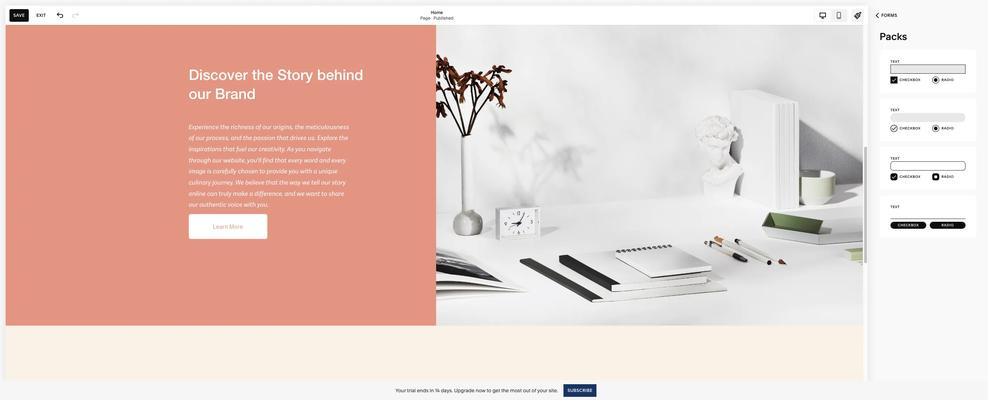 Task type: vqa. For each thing, say whether or not it's contained in the screenshot.
Forms
yes



Task type: locate. For each thing, give the bounding box(es) containing it.
of
[[532, 387, 536, 394]]

your
[[537, 387, 548, 394]]

forms button
[[868, 8, 905, 23]]

save button
[[9, 9, 29, 22]]

exit
[[36, 12, 46, 18]]

tab list
[[815, 10, 847, 21]]

the
[[501, 387, 509, 394]]

site.
[[549, 387, 558, 394]]

now
[[476, 387, 486, 394]]

home
[[431, 10, 443, 15]]

in
[[430, 387, 434, 394]]

·
[[432, 15, 433, 21]]

page
[[420, 15, 431, 21]]

packs
[[880, 31, 907, 42]]

trial
[[407, 387, 416, 394]]



Task type: describe. For each thing, give the bounding box(es) containing it.
get
[[493, 387, 500, 394]]

your
[[396, 387, 406, 394]]

exit button
[[33, 9, 50, 22]]

subscribe
[[568, 388, 593, 393]]

upgrade
[[454, 387, 475, 394]]

save
[[13, 12, 25, 18]]

subscribe button
[[564, 384, 597, 397]]

ends
[[417, 387, 429, 394]]

forms
[[882, 13, 898, 18]]

most
[[510, 387, 522, 394]]

your trial ends in 14 days. upgrade now to get the most out of your site.
[[396, 387, 558, 394]]

days.
[[441, 387, 453, 394]]

out
[[523, 387, 531, 394]]

home page · published
[[420, 10, 454, 21]]

14
[[435, 387, 440, 394]]

to
[[487, 387, 491, 394]]

published
[[434, 15, 454, 21]]



